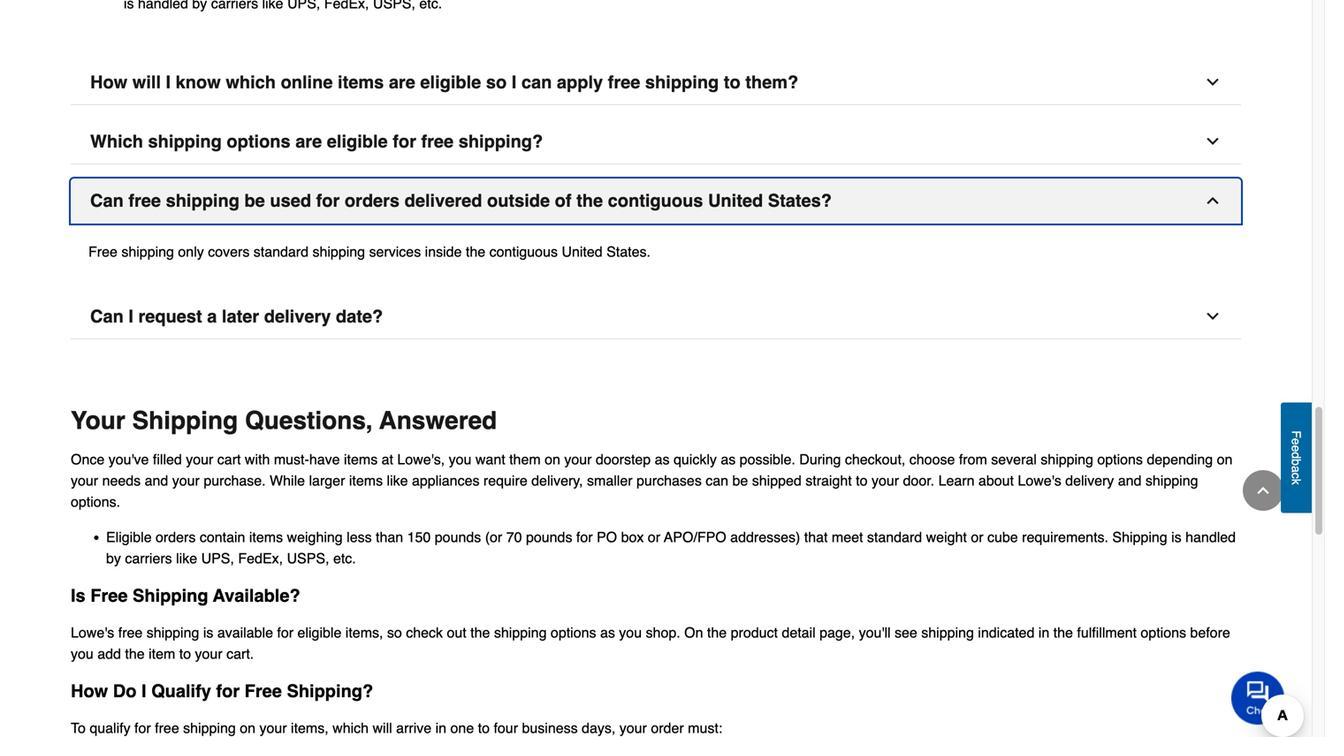Task type: describe. For each thing, give the bounding box(es) containing it.
less
[[347, 529, 372, 545]]

one
[[450, 720, 474, 736]]

150
[[407, 529, 431, 545]]

f
[[1289, 431, 1304, 438]]

fulfillment
[[1077, 625, 1137, 641]]

as inside lowe's free shipping is available for eligible items, so check out the shipping options as you shop. on the product detail page, you'll see shipping indicated in the fulfillment options before you add the item to your cart.
[[600, 625, 615, 641]]

you've
[[108, 451, 149, 468]]

1 vertical spatial united
[[562, 243, 603, 260]]

apply
[[557, 72, 603, 92]]

1 pounds from the left
[[435, 529, 481, 545]]

free shipping only covers standard shipping services inside the contiguous united states.
[[88, 243, 651, 260]]

orders inside button
[[345, 190, 400, 211]]

several
[[991, 451, 1037, 468]]

usps,
[[287, 550, 329, 567]]

eligible orders contain items weighing less than 150 pounds (or 70 pounds for po box or apo/fpo addresses) that meet standard weight or cube requirements. shipping is handled by carriers like ups, fedex, usps, etc.
[[106, 529, 1236, 567]]

doorstep
[[596, 451, 651, 468]]

door.
[[903, 472, 935, 489]]

see
[[895, 625, 918, 641]]

by
[[106, 550, 121, 567]]

lowe's inside once you've filled your cart with must-have items at lowe's, you want them on your doorstep as quickly as possible. during checkout, choose from several shipping options depending on your needs and your purchase. while larger items like appliances require delivery, smaller purchases can be shipped straight to your door. learn about lowe's delivery and shipping options.
[[1018, 472, 1062, 489]]

like inside once you've filled your cart with must-have items at lowe's, you want them on your doorstep as quickly as possible. during checkout, choose from several shipping options depending on your needs and your purchase. while larger items like appliances require delivery, smaller purchases can be shipped straight to your door. learn about lowe's delivery and shipping options.
[[387, 472, 408, 489]]

quickly
[[674, 451, 717, 468]]

chat invite button image
[[1232, 671, 1285, 725]]

delivered
[[405, 190, 482, 211]]

with
[[245, 451, 270, 468]]

is free shipping available?
[[71, 586, 300, 606]]

be inside once you've filled your cart with must-have items at lowe's, you want them on your doorstep as quickly as possible. during checkout, choose from several shipping options depending on your needs and your purchase. while larger items like appliances require delivery, smaller purchases can be shipped straight to your door. learn about lowe's delivery and shipping options.
[[732, 472, 748, 489]]

online
[[281, 72, 333, 92]]

be inside can free shipping be used for orders delivered outside of the contiguous united states? button
[[244, 190, 265, 211]]

you'll
[[859, 625, 891, 641]]

which shipping options are eligible for free shipping?
[[90, 131, 543, 152]]

1 vertical spatial in
[[436, 720, 447, 736]]

2 e from the top
[[1289, 445, 1304, 452]]

covers
[[208, 243, 250, 260]]

shipping up only
[[166, 190, 240, 211]]

0 vertical spatial are
[[389, 72, 415, 92]]

date?
[[336, 306, 383, 327]]

2 vertical spatial free
[[245, 681, 282, 701]]

how do i qualify for free shipping?
[[71, 681, 373, 701]]

handled
[[1186, 529, 1236, 545]]

can free shipping be used for orders delivered outside of the contiguous united states?
[[90, 190, 832, 211]]

the right on
[[707, 625, 727, 641]]

possible.
[[740, 451, 796, 468]]

lowe's free shipping is available for eligible items, so check out the shipping options as you shop. on the product detail page, you'll see shipping indicated in the fulfillment options before you add the item to your cart.
[[71, 625, 1230, 662]]

shipping down the know
[[148, 131, 222, 152]]

f e e d b a c k button
[[1281, 403, 1312, 513]]

the right add
[[125, 646, 145, 662]]

available
[[217, 625, 273, 641]]

2 and from the left
[[1118, 472, 1142, 489]]

0 vertical spatial eligible
[[420, 72, 481, 92]]

cart.
[[226, 646, 254, 662]]

can inside once you've filled your cart with must-have items at lowe's, you want them on your doorstep as quickly as possible. during checkout, choose from several shipping options depending on your needs and your purchase. while larger items like appliances require delivery, smaller purchases can be shipped straight to your door. learn about lowe's delivery and shipping options.
[[706, 472, 729, 489]]

options.
[[71, 494, 120, 510]]

shipping inside eligible orders contain items weighing less than 150 pounds (or 70 pounds for po box or apo/fpo addresses) that meet standard weight or cube requirements. shipping is handled by carriers like ups, fedex, usps, etc.
[[1113, 529, 1168, 545]]

that
[[804, 529, 828, 545]]

box
[[621, 529, 644, 545]]

2 pounds from the left
[[526, 529, 572, 545]]

once
[[71, 451, 105, 468]]

standard inside eligible orders contain items weighing less than 150 pounds (or 70 pounds for po box or apo/fpo addresses) that meet standard weight or cube requirements. shipping is handled by carriers like ups, fedex, usps, etc.
[[867, 529, 922, 545]]

from
[[959, 451, 987, 468]]

how for how will i know which online items are eligible so i can apply free shipping to them?
[[90, 72, 128, 92]]

inside
[[425, 243, 462, 260]]

so inside button
[[486, 72, 507, 92]]

at
[[382, 451, 393, 468]]

how will i know which online items are eligible so i can apply free shipping to them?
[[90, 72, 799, 92]]

you inside once you've filled your cart with must-have items at lowe's, you want them on your doorstep as quickly as possible. during checkout, choose from several shipping options depending on your needs and your purchase. while larger items like appliances require delivery, smaller purchases can be shipped straight to your door. learn about lowe's delivery and shipping options.
[[449, 451, 472, 468]]

once you've filled your cart with must-have items at lowe's, you want them on your doorstep as quickly as possible. during checkout, choose from several shipping options depending on your needs and your purchase. while larger items like appliances require delivery, smaller purchases can be shipped straight to your door. learn about lowe's delivery and shipping options.
[[71, 451, 1233, 510]]

later
[[222, 306, 259, 327]]

chevron down image for are
[[1204, 73, 1222, 91]]

can for can free shipping be used for orders delivered outside of the contiguous united states?
[[90, 190, 124, 211]]

request
[[138, 306, 202, 327]]

so inside lowe's free shipping is available for eligible items, so check out the shipping options as you shop. on the product detail page, you'll see shipping indicated in the fulfillment options before you add the item to your cart.
[[387, 625, 402, 641]]

i up shipping? at the left top of page
[[512, 72, 517, 92]]

delivery inside once you've filled your cart with must-have items at lowe's, you want them on your doorstep as quickly as possible. during checkout, choose from several shipping options depending on your needs and your purchase. while larger items like appliances require delivery, smaller purchases can be shipped straight to your door. learn about lowe's delivery and shipping options.
[[1065, 472, 1114, 489]]

orders inside eligible orders contain items weighing less than 150 pounds (or 70 pounds for po box or apo/fpo addresses) that meet standard weight or cube requirements. shipping is handled by carriers like ups, fedex, usps, etc.
[[156, 529, 196, 545]]

can i request a later delivery date?
[[90, 306, 383, 327]]

depending
[[1147, 451, 1213, 468]]

for down cart.
[[216, 681, 240, 701]]

larger
[[309, 472, 345, 489]]

1 vertical spatial eligible
[[327, 131, 388, 152]]

shipping?
[[459, 131, 543, 152]]

how for how do i qualify for free shipping?
[[71, 681, 108, 701]]

your left order
[[620, 720, 647, 736]]

to inside once you've filled your cart with must-have items at lowe's, you want them on your doorstep as quickly as possible. during checkout, choose from several shipping options depending on your needs and your purchase. while larger items like appliances require delivery, smaller purchases can be shipped straight to your door. learn about lowe's delivery and shipping options.
[[856, 472, 868, 489]]

a inside f e e d b a c k button
[[1289, 466, 1304, 473]]

etc.
[[333, 550, 356, 567]]

qualify
[[90, 720, 130, 736]]

1 vertical spatial free
[[90, 586, 128, 606]]

your up delivery,
[[564, 451, 592, 468]]

the right out
[[470, 625, 490, 641]]

your down the checkout,
[[872, 472, 899, 489]]

weighing
[[287, 529, 343, 545]]

0 horizontal spatial on
[[240, 720, 256, 736]]

needs
[[102, 472, 141, 489]]

1 and from the left
[[145, 472, 168, 489]]

page,
[[820, 625, 855, 641]]

during
[[799, 451, 841, 468]]

can inside button
[[521, 72, 552, 92]]

know
[[176, 72, 221, 92]]

business
[[522, 720, 578, 736]]

choose
[[910, 451, 955, 468]]

2 horizontal spatial on
[[1217, 451, 1233, 468]]

shipping left only
[[121, 243, 174, 260]]

1 vertical spatial will
[[373, 720, 392, 736]]

your down once
[[71, 472, 98, 489]]

options inside button
[[227, 131, 291, 152]]

free inside lowe's free shipping is available for eligible items, so check out the shipping options as you shop. on the product detail page, you'll see shipping indicated in the fulfillment options before you add the item to your cart.
[[118, 625, 143, 641]]

states?
[[768, 190, 832, 211]]

cart
[[217, 451, 241, 468]]

the left fulfillment
[[1054, 625, 1073, 641]]

states.
[[607, 243, 651, 260]]

po
[[597, 529, 617, 545]]

can i request a later delivery date? button
[[71, 294, 1241, 339]]

contain
[[200, 529, 245, 545]]

0 horizontal spatial contiguous
[[489, 243, 558, 260]]

to inside button
[[724, 72, 741, 92]]

i inside can i request a later delivery date? button
[[128, 306, 133, 327]]

the right inside
[[466, 243, 485, 260]]

only
[[178, 243, 204, 260]]

four
[[494, 720, 518, 736]]

your down filled
[[172, 472, 200, 489]]

chevron up image inside scroll to top element
[[1255, 482, 1272, 500]]

than
[[376, 529, 403, 545]]

them
[[509, 451, 541, 468]]

shipping?
[[287, 681, 373, 701]]

fedex,
[[238, 550, 283, 567]]

questions,
[[245, 407, 373, 435]]

can free shipping be used for orders delivered outside of the contiguous united states? button
[[71, 179, 1241, 224]]

1 vertical spatial are
[[295, 131, 322, 152]]

0 vertical spatial free
[[88, 243, 117, 260]]

your down 'how do i qualify for free shipping?'
[[259, 720, 287, 736]]



Task type: locate. For each thing, give the bounding box(es) containing it.
0 horizontal spatial delivery
[[264, 306, 331, 327]]

2 or from the left
[[971, 529, 984, 545]]

apo/fpo
[[664, 529, 726, 545]]

0 vertical spatial so
[[486, 72, 507, 92]]

is inside eligible orders contain items weighing less than 150 pounds (or 70 pounds for po box or apo/fpo addresses) that meet standard weight or cube requirements. shipping is handled by carriers like ups, fedex, usps, etc.
[[1172, 529, 1182, 545]]

which down shipping?
[[333, 720, 369, 736]]

0 vertical spatial which
[[226, 72, 276, 92]]

orders
[[345, 190, 400, 211], [156, 529, 196, 545]]

1 vertical spatial is
[[203, 625, 213, 641]]

1 horizontal spatial united
[[708, 190, 763, 211]]

answered
[[379, 407, 497, 435]]

so up shipping? at the left top of page
[[486, 72, 507, 92]]

can
[[521, 72, 552, 92], [706, 472, 729, 489]]

as left shop.
[[600, 625, 615, 641]]

will inside button
[[132, 72, 161, 92]]

lowe's up add
[[71, 625, 114, 641]]

1 horizontal spatial be
[[732, 472, 748, 489]]

0 horizontal spatial will
[[132, 72, 161, 92]]

c
[[1289, 473, 1304, 479]]

2 vertical spatial shipping
[[133, 586, 208, 606]]

must-
[[274, 451, 309, 468]]

pounds
[[435, 529, 481, 545], [526, 529, 572, 545]]

1 vertical spatial items,
[[291, 720, 329, 736]]

can for can i request a later delivery date?
[[90, 306, 124, 327]]

shipping down depending
[[1146, 472, 1198, 489]]

e up d
[[1289, 438, 1304, 445]]

to
[[71, 720, 86, 736]]

shipping right several
[[1041, 451, 1094, 468]]

free down which on the top left
[[128, 190, 161, 211]]

1 horizontal spatial chevron up image
[[1255, 482, 1272, 500]]

e
[[1289, 438, 1304, 445], [1289, 445, 1304, 452]]

1 horizontal spatial will
[[373, 720, 392, 736]]

for right the available
[[277, 625, 294, 641]]

so
[[486, 72, 507, 92], [387, 625, 402, 641]]

0 vertical spatial a
[[207, 306, 217, 327]]

0 horizontal spatial is
[[203, 625, 213, 641]]

1 horizontal spatial standard
[[867, 529, 922, 545]]

0 horizontal spatial or
[[648, 529, 660, 545]]

meet
[[832, 529, 863, 545]]

1 chevron down image from the top
[[1204, 73, 1222, 91]]

your shipping questions, answered
[[71, 407, 497, 435]]

items
[[338, 72, 384, 92], [344, 451, 378, 468], [349, 472, 383, 489], [249, 529, 283, 545]]

2 horizontal spatial as
[[721, 451, 736, 468]]

in right indicated
[[1039, 625, 1050, 641]]

0 horizontal spatial lowe's
[[71, 625, 114, 641]]

or right box
[[648, 529, 660, 545]]

addresses)
[[730, 529, 800, 545]]

appliances
[[412, 472, 480, 489]]

to right one
[[478, 720, 490, 736]]

(or
[[485, 529, 502, 545]]

1 horizontal spatial or
[[971, 529, 984, 545]]

0 vertical spatial can
[[521, 72, 552, 92]]

standard down used
[[254, 243, 309, 260]]

free right apply at the top left of page
[[608, 72, 640, 92]]

be left used
[[244, 190, 265, 211]]

i
[[166, 72, 171, 92], [512, 72, 517, 92], [128, 306, 133, 327], [141, 681, 146, 701]]

how up which on the top left
[[90, 72, 128, 92]]

chevron up image inside can free shipping be used for orders delivered outside of the contiguous united states? button
[[1204, 192, 1222, 209]]

2 vertical spatial chevron down image
[[1204, 308, 1222, 325]]

like left the ups,
[[176, 550, 197, 567]]

0 horizontal spatial pounds
[[435, 529, 481, 545]]

in left one
[[436, 720, 447, 736]]

which shipping options are eligible for free shipping? button
[[71, 119, 1241, 164]]

0 horizontal spatial and
[[145, 472, 168, 489]]

options inside once you've filled your cart with must-have items at lowe's, you want them on your doorstep as quickly as possible. during checkout, choose from several shipping options depending on your needs and your purchase. while larger items like appliances require delivery, smaller purchases can be shipped straight to your door. learn about lowe's delivery and shipping options.
[[1097, 451, 1143, 468]]

want
[[476, 451, 505, 468]]

them?
[[746, 72, 799, 92]]

0 vertical spatial united
[[708, 190, 763, 211]]

lowe's down several
[[1018, 472, 1062, 489]]

1 vertical spatial so
[[387, 625, 402, 641]]

ups,
[[201, 550, 234, 567]]

or
[[648, 529, 660, 545], [971, 529, 984, 545]]

items, inside lowe's free shipping is available for eligible items, so check out the shipping options as you shop. on the product detail page, you'll see shipping indicated in the fulfillment options before you add the item to your cart.
[[345, 625, 383, 641]]

1 vertical spatial orders
[[156, 529, 196, 545]]

on down 'how do i qualify for free shipping?'
[[240, 720, 256, 736]]

eligible up shipping?
[[298, 625, 342, 641]]

0 vertical spatial orders
[[345, 190, 400, 211]]

delivery inside button
[[264, 306, 331, 327]]

free up add
[[118, 625, 143, 641]]

0 vertical spatial items,
[[345, 625, 383, 641]]

1 horizontal spatial is
[[1172, 529, 1182, 545]]

require
[[484, 472, 528, 489]]

shipping right out
[[494, 625, 547, 641]]

1 vertical spatial like
[[176, 550, 197, 567]]

for right qualify
[[134, 720, 151, 736]]

for up delivered
[[393, 131, 416, 152]]

the right of
[[577, 190, 603, 211]]

2 vertical spatial you
[[71, 646, 94, 662]]

can down which on the top left
[[90, 190, 124, 211]]

items up fedex,
[[249, 529, 283, 545]]

k
[[1289, 479, 1304, 485]]

eligible up shipping? at the left top of page
[[420, 72, 481, 92]]

a left later
[[207, 306, 217, 327]]

which
[[90, 131, 143, 152]]

like down the at
[[387, 472, 408, 489]]

how
[[90, 72, 128, 92], [71, 681, 108, 701]]

can left the request
[[90, 306, 124, 327]]

shipping down 'how do i qualify for free shipping?'
[[183, 720, 236, 736]]

1 vertical spatial lowe's
[[71, 625, 114, 641]]

delivery right later
[[264, 306, 331, 327]]

1 horizontal spatial and
[[1118, 472, 1142, 489]]

0 horizontal spatial united
[[562, 243, 603, 260]]

united left states?
[[708, 190, 763, 211]]

united left states.
[[562, 243, 603, 260]]

for left po
[[576, 529, 593, 545]]

to
[[724, 72, 741, 92], [856, 472, 868, 489], [179, 646, 191, 662], [478, 720, 490, 736]]

chevron down image inside which shipping options are eligible for free shipping? button
[[1204, 133, 1222, 150]]

your left "cart"
[[186, 451, 213, 468]]

items right online
[[338, 72, 384, 92]]

lowe's inside lowe's free shipping is available for eligible items, so check out the shipping options as you shop. on the product detail page, you'll see shipping indicated in the fulfillment options before you add the item to your cart.
[[71, 625, 114, 641]]

1 vertical spatial shipping
[[1113, 529, 1168, 545]]

1 horizontal spatial orders
[[345, 190, 400, 211]]

1 horizontal spatial on
[[545, 451, 560, 468]]

0 horizontal spatial a
[[207, 306, 217, 327]]

which right the know
[[226, 72, 276, 92]]

0 vertical spatial will
[[132, 72, 161, 92]]

shipping right see in the bottom right of the page
[[921, 625, 974, 641]]

1 horizontal spatial are
[[389, 72, 415, 92]]

0 vertical spatial is
[[1172, 529, 1182, 545]]

0 horizontal spatial as
[[600, 625, 615, 641]]

chevron down image inside can i request a later delivery date? button
[[1204, 308, 1222, 325]]

1 horizontal spatial pounds
[[526, 529, 572, 545]]

0 horizontal spatial which
[[226, 72, 276, 92]]

orders up "free shipping only covers standard shipping services inside the contiguous united states."
[[345, 190, 400, 211]]

shipping up item
[[147, 625, 199, 641]]

standard right meet
[[867, 529, 922, 545]]

1 vertical spatial standard
[[867, 529, 922, 545]]

0 vertical spatial like
[[387, 472, 408, 489]]

the inside button
[[577, 190, 603, 211]]

items,
[[345, 625, 383, 641], [291, 720, 329, 736]]

free up delivered
[[421, 131, 454, 152]]

united inside button
[[708, 190, 763, 211]]

is inside lowe's free shipping is available for eligible items, so check out the shipping options as you shop. on the product detail page, you'll see shipping indicated in the fulfillment options before you add the item to your cart.
[[203, 625, 213, 641]]

1 vertical spatial delivery
[[1065, 472, 1114, 489]]

chevron down image for shipping?
[[1204, 133, 1222, 150]]

your left cart.
[[195, 646, 222, 662]]

is left handled on the bottom right of page
[[1172, 529, 1182, 545]]

1 horizontal spatial a
[[1289, 466, 1304, 473]]

indicated
[[978, 625, 1035, 641]]

on
[[684, 625, 703, 641]]

shipping left services
[[313, 243, 365, 260]]

on right depending
[[1217, 451, 1233, 468]]

0 vertical spatial shipping
[[132, 407, 238, 435]]

as right the quickly
[[721, 451, 736, 468]]

1 vertical spatial you
[[619, 625, 642, 641]]

shipping down carriers
[[133, 586, 208, 606]]

contiguous
[[608, 190, 703, 211], [489, 243, 558, 260]]

shipped
[[752, 472, 802, 489]]

contiguous down outside
[[489, 243, 558, 260]]

2 vertical spatial eligible
[[298, 625, 342, 641]]

0 vertical spatial lowe's
[[1018, 472, 1062, 489]]

0 horizontal spatial you
[[71, 646, 94, 662]]

services
[[369, 243, 421, 260]]

0 vertical spatial contiguous
[[608, 190, 703, 211]]

be down possible.
[[732, 472, 748, 489]]

0 horizontal spatial chevron up image
[[1204, 192, 1222, 209]]

1 horizontal spatial lowe's
[[1018, 472, 1062, 489]]

of
[[555, 190, 572, 211]]

0 horizontal spatial are
[[295, 131, 322, 152]]

1 vertical spatial how
[[71, 681, 108, 701]]

items, for which
[[291, 720, 329, 736]]

for right used
[[316, 190, 340, 211]]

orders up carriers
[[156, 529, 196, 545]]

e up b at the right
[[1289, 445, 1304, 452]]

will left the know
[[132, 72, 161, 92]]

standard
[[254, 243, 309, 260], [867, 529, 922, 545]]

1 horizontal spatial so
[[486, 72, 507, 92]]

about
[[979, 472, 1014, 489]]

for
[[393, 131, 416, 152], [316, 190, 340, 211], [576, 529, 593, 545], [277, 625, 294, 641], [216, 681, 240, 701], [134, 720, 151, 736]]

eligible down online
[[327, 131, 388, 152]]

for inside lowe's free shipping is available for eligible items, so check out the shipping options as you shop. on the product detail page, you'll see shipping indicated in the fulfillment options before you add the item to your cart.
[[277, 625, 294, 641]]

i right do
[[141, 681, 146, 701]]

on
[[545, 451, 560, 468], [1217, 451, 1233, 468], [240, 720, 256, 736]]

1 vertical spatial can
[[706, 472, 729, 489]]

used
[[270, 190, 311, 211]]

shipping up filled
[[132, 407, 238, 435]]

which inside button
[[226, 72, 276, 92]]

how left do
[[71, 681, 108, 701]]

1 horizontal spatial contiguous
[[608, 190, 703, 211]]

you left shop.
[[619, 625, 642, 641]]

f e e d b a c k
[[1289, 431, 1304, 485]]

0 horizontal spatial standard
[[254, 243, 309, 260]]

to left them?
[[724, 72, 741, 92]]

0 vertical spatial how
[[90, 72, 128, 92]]

is left the available
[[203, 625, 213, 641]]

is
[[71, 586, 85, 606]]

0 horizontal spatial can
[[521, 72, 552, 92]]

items, for so
[[345, 625, 383, 641]]

delivery,
[[531, 472, 583, 489]]

chevron down image inside the "how will i know which online items are eligible so i can apply free shipping to them?" button
[[1204, 73, 1222, 91]]

contiguous up states.
[[608, 190, 703, 211]]

i left the know
[[166, 72, 171, 92]]

checkout,
[[845, 451, 906, 468]]

a up the k
[[1289, 466, 1304, 473]]

shipping left handled on the bottom right of page
[[1113, 529, 1168, 545]]

out
[[447, 625, 467, 641]]

1 vertical spatial contiguous
[[489, 243, 558, 260]]

1 vertical spatial chevron up image
[[1255, 482, 1272, 500]]

i left the request
[[128, 306, 133, 327]]

as up purchases at the bottom of page
[[655, 451, 670, 468]]

1 horizontal spatial items,
[[345, 625, 383, 641]]

arrive
[[396, 720, 432, 736]]

0 vertical spatial chevron down image
[[1204, 73, 1222, 91]]

can left apply at the top left of page
[[521, 72, 552, 92]]

chevron down image
[[1204, 73, 1222, 91], [1204, 133, 1222, 150], [1204, 308, 1222, 325]]

1 vertical spatial which
[[333, 720, 369, 736]]

items left the at
[[344, 451, 378, 468]]

items inside eligible orders contain items weighing less than 150 pounds (or 70 pounds for po box or apo/fpo addresses) that meet standard weight or cube requirements. shipping is handled by carriers like ups, fedex, usps, etc.
[[249, 529, 283, 545]]

items, left check at left
[[345, 625, 383, 641]]

in
[[1039, 625, 1050, 641], [436, 720, 447, 736]]

available?
[[213, 586, 300, 606]]

1 or from the left
[[648, 529, 660, 545]]

in inside lowe's free shipping is available for eligible items, so check out the shipping options as you shop. on the product detail page, you'll see shipping indicated in the fulfillment options before you add the item to your cart.
[[1039, 625, 1050, 641]]

be
[[244, 190, 265, 211], [732, 472, 748, 489]]

and
[[145, 472, 168, 489], [1118, 472, 1142, 489]]

items inside the "how will i know which online items are eligible so i can apply free shipping to them?" button
[[338, 72, 384, 92]]

requirements.
[[1022, 529, 1109, 545]]

how inside button
[[90, 72, 128, 92]]

while
[[270, 472, 305, 489]]

days,
[[582, 720, 616, 736]]

to qualify for free shipping on your items, which will arrive in one to four business days, your order must:
[[71, 720, 723, 736]]

1 horizontal spatial delivery
[[1065, 472, 1114, 489]]

0 horizontal spatial so
[[387, 625, 402, 641]]

to down the checkout,
[[856, 472, 868, 489]]

1 vertical spatial chevron down image
[[1204, 133, 1222, 150]]

0 vertical spatial chevron up image
[[1204, 192, 1222, 209]]

filled
[[153, 451, 182, 468]]

2 can from the top
[[90, 306, 124, 327]]

0 vertical spatial be
[[244, 190, 265, 211]]

1 e from the top
[[1289, 438, 1304, 445]]

1 vertical spatial a
[[1289, 466, 1304, 473]]

purchase.
[[204, 472, 266, 489]]

contiguous inside button
[[608, 190, 703, 211]]

eligible inside lowe's free shipping is available for eligible items, so check out the shipping options as you shop. on the product detail page, you'll see shipping indicated in the fulfillment options before you add the item to your cart.
[[298, 625, 342, 641]]

your
[[186, 451, 213, 468], [564, 451, 592, 468], [71, 472, 98, 489], [172, 472, 200, 489], [872, 472, 899, 489], [195, 646, 222, 662], [259, 720, 287, 736], [620, 720, 647, 736]]

lowe's,
[[397, 451, 445, 468]]

shipping up which shipping options are eligible for free shipping? button
[[645, 72, 719, 92]]

d
[[1289, 452, 1304, 459]]

your inside lowe's free shipping is available for eligible items, so check out the shipping options as you shop. on the product detail page, you'll see shipping indicated in the fulfillment options before you add the item to your cart.
[[195, 646, 222, 662]]

delivery up requirements.
[[1065, 472, 1114, 489]]

so left check at left
[[387, 625, 402, 641]]

0 horizontal spatial items,
[[291, 720, 329, 736]]

the
[[577, 190, 603, 211], [466, 243, 485, 260], [470, 625, 490, 641], [707, 625, 727, 641], [1054, 625, 1073, 641], [125, 646, 145, 662]]

how will i know which online items are eligible so i can apply free shipping to them? button
[[71, 60, 1241, 105]]

0 vertical spatial you
[[449, 451, 472, 468]]

cube
[[988, 529, 1018, 545]]

1 vertical spatial can
[[90, 306, 124, 327]]

2 chevron down image from the top
[[1204, 133, 1222, 150]]

free
[[608, 72, 640, 92], [421, 131, 454, 152], [128, 190, 161, 211], [118, 625, 143, 641], [155, 720, 179, 736]]

0 vertical spatial can
[[90, 190, 124, 211]]

pounds left (or
[[435, 529, 481, 545]]

1 horizontal spatial as
[[655, 451, 670, 468]]

add
[[97, 646, 121, 662]]

70
[[506, 529, 522, 545]]

weight
[[926, 529, 967, 545]]

0 vertical spatial in
[[1039, 625, 1050, 641]]

you up appliances
[[449, 451, 472, 468]]

scroll to top element
[[1243, 470, 1284, 511]]

can down the quickly
[[706, 472, 729, 489]]

shipping
[[132, 407, 238, 435], [1113, 529, 1168, 545], [133, 586, 208, 606]]

as
[[655, 451, 670, 468], [721, 451, 736, 468], [600, 625, 615, 641]]

3 chevron down image from the top
[[1204, 308, 1222, 325]]

1 horizontal spatial can
[[706, 472, 729, 489]]

chevron up image
[[1204, 192, 1222, 209], [1255, 482, 1272, 500]]

learn
[[939, 472, 975, 489]]

free down the qualify
[[155, 720, 179, 736]]

for inside eligible orders contain items weighing less than 150 pounds (or 70 pounds for po box or apo/fpo addresses) that meet standard weight or cube requirements. shipping is handled by carriers like ups, fedex, usps, etc.
[[576, 529, 593, 545]]

0 vertical spatial standard
[[254, 243, 309, 260]]

product
[[731, 625, 778, 641]]

carriers
[[125, 550, 172, 567]]

have
[[309, 451, 340, 468]]

like inside eligible orders contain items weighing less than 150 pounds (or 70 pounds for po box or apo/fpo addresses) that meet standard weight or cube requirements. shipping is handled by carriers like ups, fedex, usps, etc.
[[176, 550, 197, 567]]

eligible
[[106, 529, 152, 545]]

check
[[406, 625, 443, 641]]

a inside can i request a later delivery date? button
[[207, 306, 217, 327]]

0 horizontal spatial be
[[244, 190, 265, 211]]

items down the at
[[349, 472, 383, 489]]

on up delivery,
[[545, 451, 560, 468]]

to inside lowe's free shipping is available for eligible items, so check out the shipping options as you shop. on the product detail page, you'll see shipping indicated in the fulfillment options before you add the item to your cart.
[[179, 646, 191, 662]]

0 vertical spatial delivery
[[264, 306, 331, 327]]

0 horizontal spatial like
[[176, 550, 197, 567]]

0 horizontal spatial orders
[[156, 529, 196, 545]]

free left only
[[88, 243, 117, 260]]

1 horizontal spatial like
[[387, 472, 408, 489]]

2 horizontal spatial you
[[619, 625, 642, 641]]

1 can from the top
[[90, 190, 124, 211]]

pounds right 70
[[526, 529, 572, 545]]



Task type: vqa. For each thing, say whether or not it's contained in the screenshot.
A VIDEO SHOWING TWO DIFFERENT WAYS TO DECORATE A LIVING ROOM. image
no



